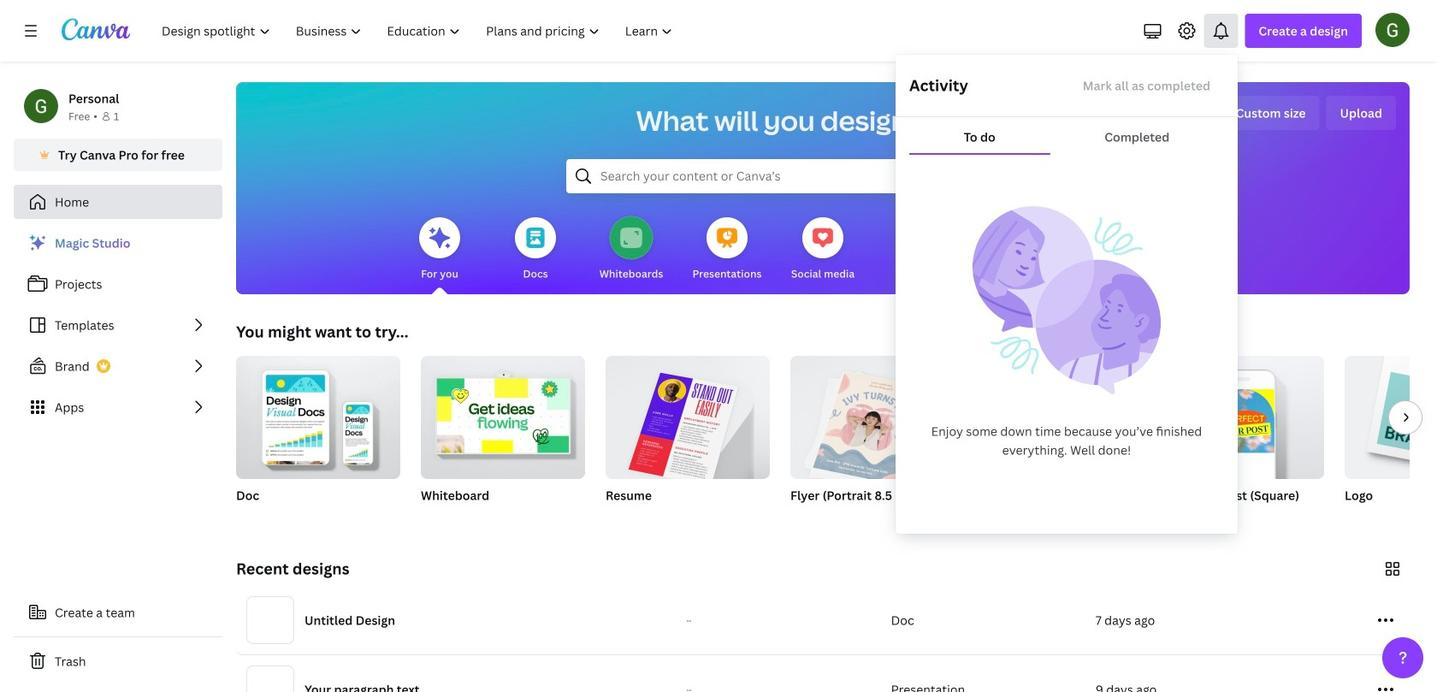 Task type: locate. For each thing, give the bounding box(es) containing it.
list
[[14, 226, 223, 425]]

a picture of two chat message bubbles with people's faces in them. image
[[973, 206, 1161, 395]]

group
[[606, 349, 770, 526], [606, 349, 770, 487], [1161, 349, 1325, 526], [1161, 349, 1325, 479], [236, 356, 401, 526], [236, 356, 401, 479], [421, 356, 585, 526], [791, 356, 955, 526], [791, 356, 955, 485], [1345, 356, 1438, 526], [1345, 356, 1438, 479]]

None search field
[[567, 159, 1080, 193]]

top level navigation element
[[151, 14, 688, 48]]



Task type: vqa. For each thing, say whether or not it's contained in the screenshot.
list
yes



Task type: describe. For each thing, give the bounding box(es) containing it.
gary orlando image
[[1376, 13, 1410, 47]]

Search search field
[[601, 160, 1046, 193]]



